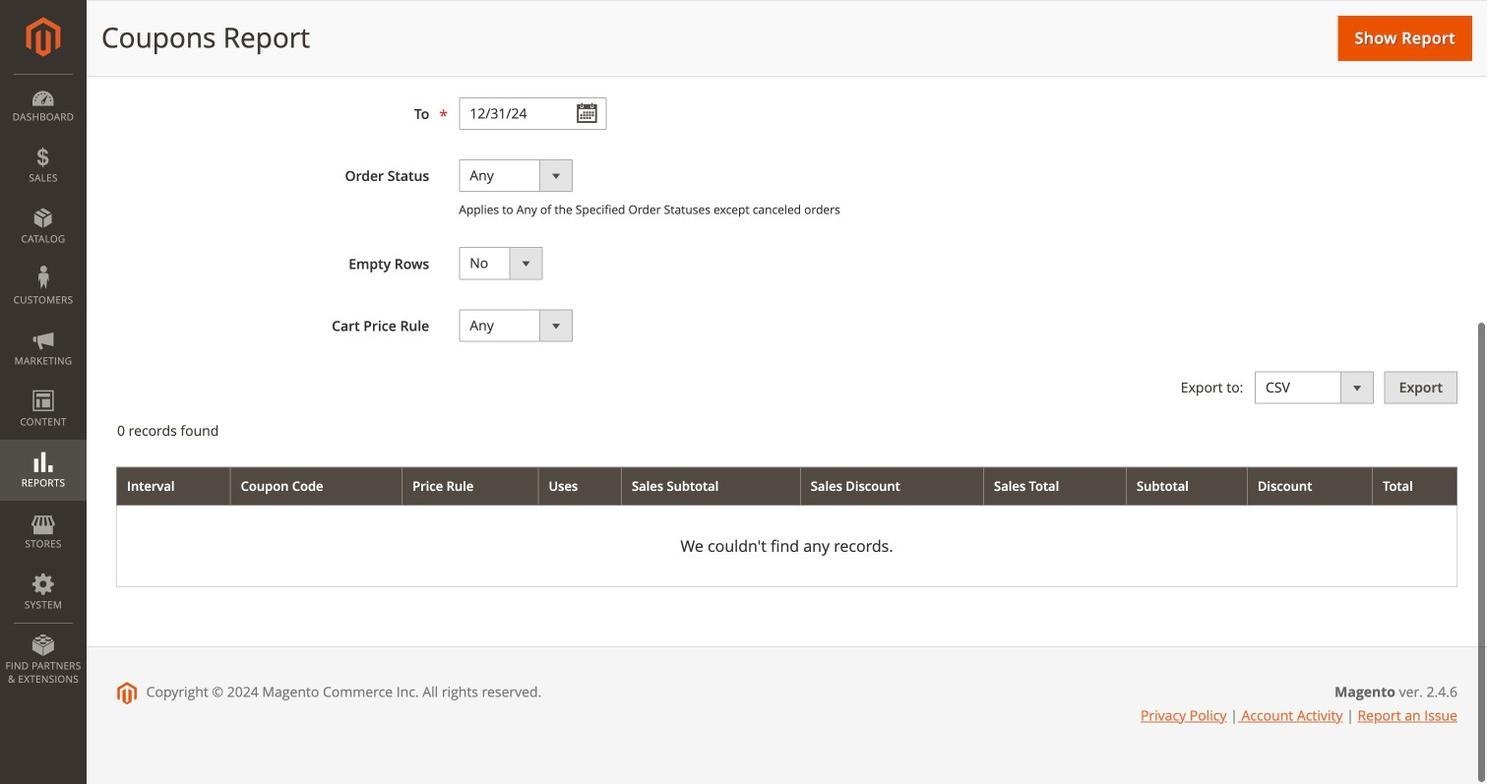 Task type: vqa. For each thing, say whether or not it's contained in the screenshot.
the rightmost To text field
no



Task type: locate. For each thing, give the bounding box(es) containing it.
menu bar
[[0, 74, 87, 696]]

magento admin panel image
[[26, 17, 61, 57]]

None text field
[[459, 35, 607, 68], [459, 97, 607, 130], [459, 35, 607, 68], [459, 97, 607, 130]]



